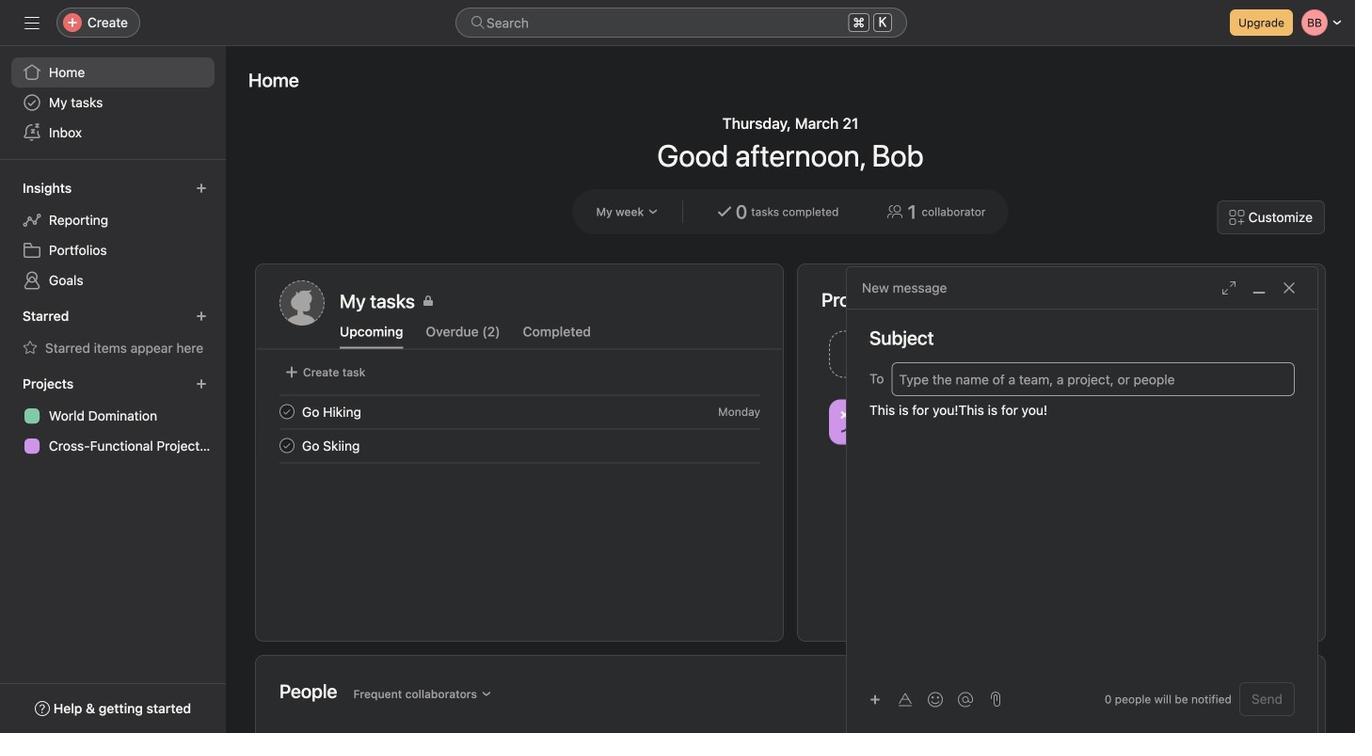 Task type: describe. For each thing, give the bounding box(es) containing it.
line_and_symbols image
[[841, 411, 863, 434]]

starred element
[[0, 299, 226, 367]]

Mark complete checkbox
[[276, 401, 298, 423]]

Search tasks, projects, and more text field
[[456, 8, 908, 38]]

insert an object image
[[870, 694, 881, 706]]

add items to starred image
[[196, 311, 207, 322]]

rocket image
[[1081, 343, 1104, 366]]

add profile photo image
[[280, 281, 325, 326]]

Add subject text field
[[847, 325, 1318, 351]]

mark complete image
[[276, 401, 298, 423]]

global element
[[0, 46, 226, 159]]



Task type: locate. For each thing, give the bounding box(es) containing it.
None field
[[456, 8, 908, 38]]

mark complete image
[[276, 435, 298, 457]]

Mark complete checkbox
[[276, 435, 298, 457]]

expand popout to full screen image
[[1222, 281, 1237, 296]]

cell
[[896, 368, 1289, 391]]

minimize image
[[1252, 281, 1267, 296]]

at mention image
[[958, 693, 974, 708]]

new project or portfolio image
[[196, 378, 207, 390]]

new insights image
[[196, 183, 207, 194]]

list item
[[822, 326, 1063, 383], [257, 395, 783, 429], [257, 429, 783, 463]]

dialog
[[847, 267, 1318, 733]]

projects element
[[0, 367, 226, 465]]

insights element
[[0, 171, 226, 299]]

hide sidebar image
[[24, 15, 40, 30]]

toolbar
[[862, 686, 983, 713]]

close image
[[1282, 281, 1297, 296]]



Task type: vqa. For each thing, say whether or not it's contained in the screenshot.
Terry Turtle link related to 5 days ago
no



